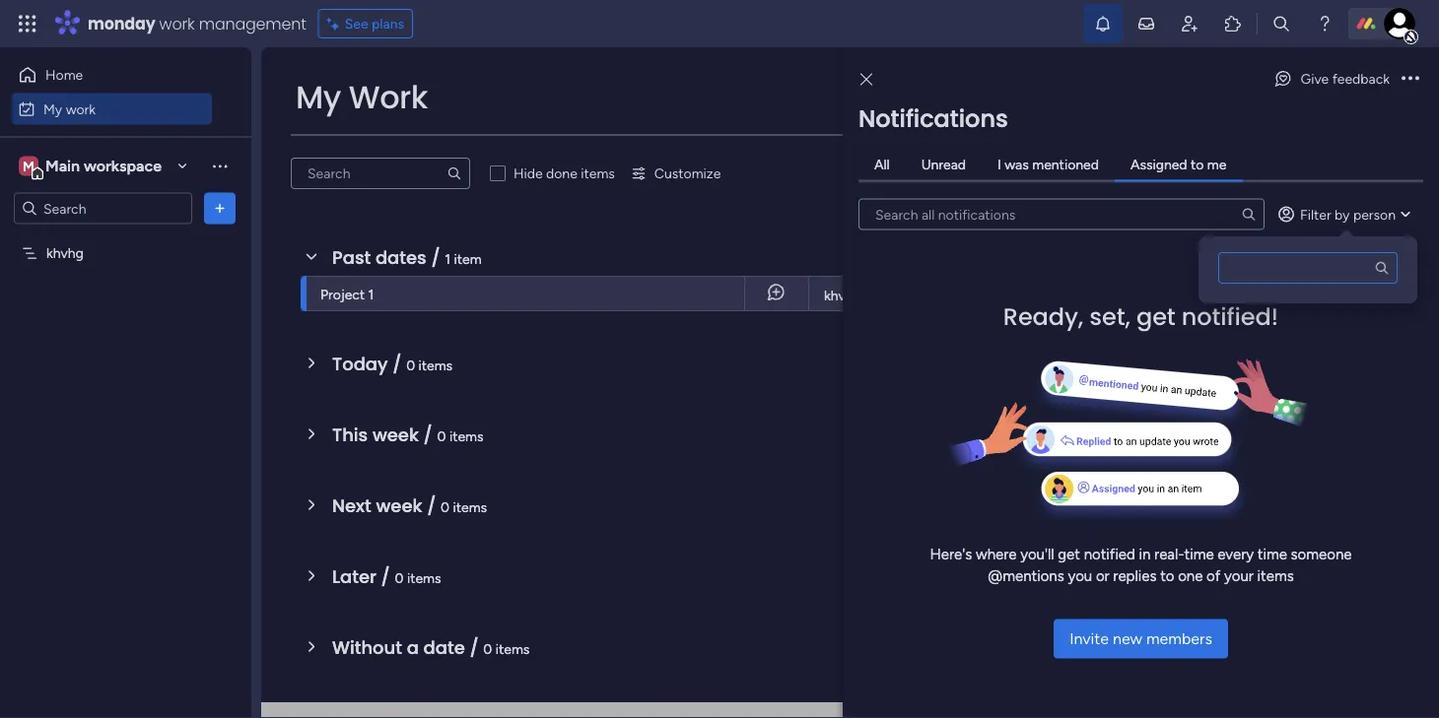 Task type: locate. For each thing, give the bounding box(es) containing it.
time up the one
[[1185, 546, 1214, 564]]

0 right later
[[395, 570, 404, 587]]

/ right date
[[470, 636, 479, 661]]

0 vertical spatial work
[[159, 12, 195, 35]]

someone
[[1291, 546, 1352, 564]]

None search field
[[291, 158, 470, 189], [1219, 252, 1398, 284], [291, 158, 470, 189]]

1 horizontal spatial 1
[[445, 250, 451, 267]]

time
[[1185, 546, 1214, 564], [1258, 546, 1288, 564]]

0 vertical spatial options image
[[1402, 72, 1420, 86]]

search everything image
[[1272, 14, 1292, 34]]

to down real- at the right bottom of the page
[[1161, 568, 1175, 586]]

get
[[1137, 300, 1176, 333], [1058, 546, 1081, 564]]

1 horizontal spatial search image
[[1375, 260, 1390, 276]]

search image up "15,"
[[1375, 260, 1390, 276]]

items up next week / 0 items
[[450, 428, 484, 445]]

khvhg inside main content
[[824, 287, 862, 304]]

items right date
[[496, 641, 530, 658]]

0 horizontal spatial date
[[1078, 330, 1107, 347]]

week down today / 0 items
[[373, 423, 419, 448]]

person
[[1354, 206, 1396, 223]]

this up next
[[332, 423, 368, 448]]

1 vertical spatial people
[[1232, 245, 1274, 262]]

0 horizontal spatial 1
[[368, 286, 374, 303]]

this left "month"
[[1055, 288, 1078, 304]]

1 horizontal spatial work
[[159, 12, 195, 35]]

my down the home
[[43, 101, 62, 117]]

give
[[1301, 71, 1329, 87]]

0 vertical spatial column
[[1110, 330, 1159, 347]]

0 horizontal spatial work
[[66, 101, 96, 117]]

0 down this week / 0 items
[[441, 499, 450, 516]]

this
[[1055, 288, 1078, 304], [332, 423, 368, 448]]

1 left item
[[445, 250, 451, 267]]

of
[[1207, 568, 1221, 586]]

column right the priority
[[1125, 379, 1173, 396]]

0 vertical spatial 1
[[445, 250, 451, 267]]

get up you
[[1058, 546, 1081, 564]]

1 inside past dates / 1 item
[[445, 250, 451, 267]]

members
[[1147, 630, 1213, 649]]

Search all notifications search field
[[859, 199, 1265, 230]]

column up the priority column
[[1110, 330, 1159, 347]]

0
[[406, 357, 415, 374], [437, 428, 446, 445], [441, 499, 450, 516], [395, 570, 404, 587], [484, 641, 492, 658]]

0 horizontal spatial search image
[[1242, 207, 1257, 222]]

1
[[445, 250, 451, 267], [368, 286, 374, 303]]

this month
[[1055, 288, 1119, 304]]

here's where you'll get notified in real-time every time someone @mentions you or replies to one of your items
[[930, 546, 1352, 586]]

date column
[[1078, 330, 1159, 347]]

khvhg inside list box
[[46, 245, 84, 262]]

to left me
[[1191, 156, 1204, 173]]

notified!
[[1182, 300, 1279, 333]]

items right later
[[407, 570, 441, 587]]

people up notified!
[[1232, 245, 1274, 262]]

items inside next week / 0 items
[[453, 499, 487, 516]]

1 vertical spatial this
[[332, 423, 368, 448]]

monday work management
[[88, 12, 306, 35]]

0 vertical spatial week
[[373, 423, 419, 448]]

week right next
[[376, 494, 423, 519]]

1 horizontal spatial my
[[296, 75, 341, 119]]

1 vertical spatial get
[[1058, 546, 1081, 564]]

@mentions
[[988, 568, 1065, 586]]

0 horizontal spatial time
[[1185, 546, 1214, 564]]

replies
[[1114, 568, 1157, 586]]

dates
[[376, 245, 427, 270]]

/
[[431, 245, 440, 270], [393, 352, 402, 377], [424, 423, 433, 448], [427, 494, 436, 519], [381, 565, 390, 590], [470, 636, 479, 661]]

1 vertical spatial week
[[376, 494, 423, 519]]

0 vertical spatial search image
[[1242, 207, 1257, 222]]

search image
[[1242, 207, 1257, 222], [1375, 260, 1390, 276]]

invite new members
[[1070, 630, 1213, 649]]

0 horizontal spatial people
[[1078, 182, 1120, 199]]

invite members image
[[1180, 14, 1200, 34]]

date down this month at the right of page
[[1078, 330, 1107, 347]]

column for priority column
[[1125, 379, 1173, 396]]

plans
[[372, 15, 404, 32]]

0 inside today / 0 items
[[406, 357, 415, 374]]

1 vertical spatial date
[[1078, 330, 1107, 347]]

my left the work
[[296, 75, 341, 119]]

search image inside search field
[[1375, 260, 1390, 276]]

select product image
[[18, 14, 37, 34]]

time right every
[[1258, 546, 1288, 564]]

Filter dashboard by text search field
[[291, 158, 470, 189]]

1 vertical spatial khvhg
[[824, 287, 862, 304]]

options image down the "workspace options" image
[[210, 199, 230, 218]]

1 horizontal spatial this
[[1055, 288, 1078, 304]]

khvhg list box
[[0, 233, 251, 536]]

you
[[1068, 568, 1093, 586]]

people
[[1078, 182, 1120, 199], [1232, 245, 1274, 262]]

0 inside later / 0 items
[[395, 570, 404, 587]]

1 vertical spatial search image
[[1375, 260, 1390, 276]]

0 right today
[[406, 357, 415, 374]]

15,
[[1372, 286, 1388, 302]]

filter by person
[[1301, 206, 1396, 223]]

date down person
[[1367, 245, 1396, 262]]

assigned to me
[[1131, 156, 1227, 173]]

get right set,
[[1137, 300, 1176, 333]]

1 horizontal spatial khvhg
[[824, 287, 862, 304]]

1 horizontal spatial date
[[1367, 245, 1396, 262]]

week
[[373, 423, 419, 448], [376, 494, 423, 519]]

ready,
[[1004, 300, 1084, 333]]

to
[[1378, 141, 1391, 158], [1191, 156, 1204, 173], [1161, 568, 1175, 586]]

i was mentioned
[[998, 156, 1099, 173]]

0 vertical spatial this
[[1055, 288, 1078, 304]]

and
[[1245, 141, 1268, 158]]

1 vertical spatial options image
[[210, 199, 230, 218]]

you'd
[[1317, 141, 1351, 158]]

/ left item
[[431, 245, 440, 270]]

workspace image
[[19, 155, 38, 177]]

hide done items
[[514, 165, 615, 182]]

0 horizontal spatial to
[[1161, 568, 1175, 586]]

column for date column
[[1110, 330, 1159, 347]]

Search for content search field
[[1219, 252, 1398, 284]]

later / 0 items
[[332, 565, 441, 590]]

to right like
[[1378, 141, 1391, 158]]

nov 15, 09:00 am
[[1345, 286, 1440, 302]]

0 up next week / 0 items
[[437, 428, 446, 445]]

by
[[1335, 206, 1350, 223]]

items inside here's where you'll get notified in real-time every time someone @mentions you or replies to one of your items
[[1258, 568, 1294, 586]]

0 horizontal spatial this
[[332, 423, 368, 448]]

None search field
[[859, 199, 1265, 230]]

/ up next week / 0 items
[[424, 423, 433, 448]]

today / 0 items
[[332, 352, 453, 377]]

2 horizontal spatial to
[[1378, 141, 1391, 158]]

home button
[[12, 59, 212, 91]]

items
[[581, 165, 615, 182], [419, 357, 453, 374], [450, 428, 484, 445], [453, 499, 487, 516], [1258, 568, 1294, 586], [407, 570, 441, 587], [496, 641, 530, 658]]

main content
[[261, 47, 1440, 719]]

1 vertical spatial 1
[[368, 286, 374, 303]]

option
[[0, 236, 251, 240]]

work inside my work button
[[66, 101, 96, 117]]

work right monday
[[159, 12, 195, 35]]

1 vertical spatial work
[[66, 101, 96, 117]]

0 horizontal spatial khvhg
[[46, 245, 84, 262]]

work
[[159, 12, 195, 35], [66, 101, 96, 117]]

dialog
[[843, 47, 1440, 719]]

Search in workspace field
[[41, 197, 165, 220]]

options image inside dialog
[[1402, 72, 1420, 86]]

0 inside without a date / 0 items
[[484, 641, 492, 658]]

/ right today
[[393, 352, 402, 377]]

1 right project
[[368, 286, 374, 303]]

items right your at bottom right
[[1258, 568, 1294, 586]]

main workspace
[[45, 157, 162, 176]]

m
[[23, 158, 34, 175]]

invite new members button
[[1054, 620, 1228, 659]]

1 horizontal spatial to
[[1191, 156, 1204, 173]]

/ right later
[[381, 565, 390, 590]]

1 horizontal spatial time
[[1258, 546, 1288, 564]]

1 horizontal spatial options image
[[1402, 72, 1420, 86]]

0 horizontal spatial options image
[[210, 199, 230, 218]]

items up this week / 0 items
[[419, 357, 453, 374]]

assigned
[[1131, 156, 1188, 173]]

0 horizontal spatial my
[[43, 101, 62, 117]]

work for my
[[66, 101, 96, 117]]

options image
[[1402, 72, 1420, 86], [210, 199, 230, 218]]

0 right date
[[484, 641, 492, 658]]

work down the home
[[66, 101, 96, 117]]

1 horizontal spatial people
[[1232, 245, 1274, 262]]

0 inside next week / 0 items
[[441, 499, 450, 516]]

next week / 0 items
[[332, 494, 487, 519]]

0 vertical spatial khvhg
[[46, 245, 84, 262]]

0 vertical spatial get
[[1137, 300, 1176, 333]]

column
[[1110, 330, 1159, 347], [1125, 379, 1173, 396]]

1 vertical spatial column
[[1125, 379, 1173, 396]]

my inside button
[[43, 101, 62, 117]]

items down this week / 0 items
[[453, 499, 487, 516]]

priority
[[1078, 379, 1122, 396]]

invite
[[1070, 630, 1109, 649]]

v2 overdue deadline image
[[1319, 284, 1335, 303]]

a
[[407, 636, 419, 661]]

0 horizontal spatial get
[[1058, 546, 1081, 564]]

workspace selection element
[[19, 154, 165, 180]]

people down choose
[[1078, 182, 1120, 199]]

real-
[[1155, 546, 1185, 564]]

this week / 0 items
[[332, 423, 484, 448]]

search image down and
[[1242, 207, 1257, 222]]

date for date
[[1367, 245, 1396, 262]]

options image right 'feedback'
[[1402, 72, 1420, 86]]

new
[[1113, 630, 1143, 649]]

1 horizontal spatial get
[[1137, 300, 1176, 333]]

give feedback button
[[1266, 63, 1398, 95]]

0 vertical spatial date
[[1367, 245, 1396, 262]]

home
[[45, 67, 83, 83]]

mentioned
[[1033, 156, 1099, 173]]

unread
[[922, 156, 966, 173]]



Task type: describe. For each thing, give the bounding box(es) containing it.
1 time from the left
[[1185, 546, 1214, 564]]

week for this
[[373, 423, 419, 448]]

this for week
[[332, 423, 368, 448]]

see
[[1394, 141, 1416, 158]]

inbox image
[[1137, 14, 1157, 34]]

my work
[[43, 101, 96, 117]]

later
[[332, 565, 377, 590]]

all
[[875, 156, 890, 173]]

choose
[[1066, 141, 1114, 158]]

month
[[1081, 288, 1119, 304]]

filter by person button
[[1269, 199, 1424, 230]]

see plans
[[345, 15, 404, 32]]

notified
[[1084, 546, 1136, 564]]

work for monday
[[159, 12, 195, 35]]

customize button
[[623, 158, 729, 189]]

people
[[1271, 141, 1314, 158]]

monday
[[88, 12, 155, 35]]

without
[[332, 636, 402, 661]]

search image
[[447, 166, 462, 181]]

you'll
[[1021, 546, 1055, 564]]

priority column
[[1078, 379, 1173, 396]]

items inside later / 0 items
[[407, 570, 441, 587]]

filter
[[1301, 206, 1332, 223]]

workspace options image
[[210, 156, 230, 176]]

notifications image
[[1094, 14, 1113, 34]]

09:00
[[1391, 286, 1426, 302]]

where
[[976, 546, 1017, 564]]

notifications
[[859, 102, 1009, 135]]

customize
[[655, 165, 721, 182]]

gary orlando image
[[1384, 8, 1416, 39]]

today
[[332, 352, 388, 377]]

work
[[349, 75, 428, 119]]

management
[[199, 12, 306, 35]]

this for month
[[1055, 288, 1078, 304]]

one
[[1178, 568, 1203, 586]]

hide
[[514, 165, 543, 182]]

khvhg link
[[821, 277, 1004, 313]]

without a date / 0 items
[[332, 636, 530, 661]]

to inside here's where you'll get notified in real-time every time someone @mentions you or replies to one of your items
[[1161, 568, 1175, 586]]

search image for search for content search field
[[1375, 260, 1390, 276]]

items inside without a date / 0 items
[[496, 641, 530, 658]]

past
[[332, 245, 371, 270]]

0 vertical spatial people
[[1078, 182, 1120, 199]]

my for my work
[[43, 101, 62, 117]]

/ down this week / 0 items
[[427, 494, 436, 519]]

none search field search for content
[[1219, 252, 1398, 284]]

dialog containing notifications
[[843, 47, 1440, 719]]

date
[[424, 636, 465, 661]]

search image for search all notifications search box
[[1242, 207, 1257, 222]]

my work button
[[12, 93, 212, 125]]

like
[[1354, 141, 1374, 158]]

apps image
[[1224, 14, 1243, 34]]

here's
[[930, 546, 972, 564]]

main
[[45, 157, 80, 176]]

the
[[1117, 141, 1137, 158]]

week for next
[[376, 494, 423, 519]]

am
[[1429, 286, 1440, 302]]

main content containing past dates /
[[261, 47, 1440, 719]]

0 inside this week / 0 items
[[437, 428, 446, 445]]

2 time from the left
[[1258, 546, 1288, 564]]

past dates / 1 item
[[332, 245, 482, 270]]

or
[[1096, 568, 1110, 586]]

get inside here's where you'll get notified in real-time every time someone @mentions you or replies to one of your items
[[1058, 546, 1081, 564]]

me
[[1208, 156, 1227, 173]]

items inside today / 0 items
[[419, 357, 453, 374]]

workspace
[[84, 157, 162, 176]]

feedback
[[1333, 71, 1390, 87]]

give feedback
[[1301, 71, 1390, 87]]

my work
[[296, 75, 428, 119]]

my for my work
[[296, 75, 341, 119]]

boards
[[1078, 231, 1120, 248]]

set,
[[1090, 300, 1131, 333]]

nov
[[1345, 286, 1369, 302]]

was
[[1005, 156, 1029, 173]]

done
[[546, 165, 578, 182]]

item
[[454, 250, 482, 267]]

in
[[1139, 546, 1151, 564]]

next
[[332, 494, 372, 519]]

columns
[[1190, 141, 1242, 158]]

project 1
[[320, 286, 374, 303]]

see plans button
[[318, 9, 413, 38]]

help image
[[1315, 14, 1335, 34]]

project
[[320, 286, 365, 303]]

choose the boards, columns and people you'd like to see
[[1066, 141, 1416, 158]]

see
[[345, 15, 368, 32]]

i
[[998, 156, 1002, 173]]

items inside this week / 0 items
[[450, 428, 484, 445]]

your
[[1225, 568, 1254, 586]]

date for date column
[[1078, 330, 1107, 347]]

boards,
[[1141, 141, 1186, 158]]

every
[[1218, 546, 1254, 564]]

items right done
[[581, 165, 615, 182]]

ready, set, get notified!
[[1004, 300, 1279, 333]]



Task type: vqa. For each thing, say whether or not it's contained in the screenshot.
project.
no



